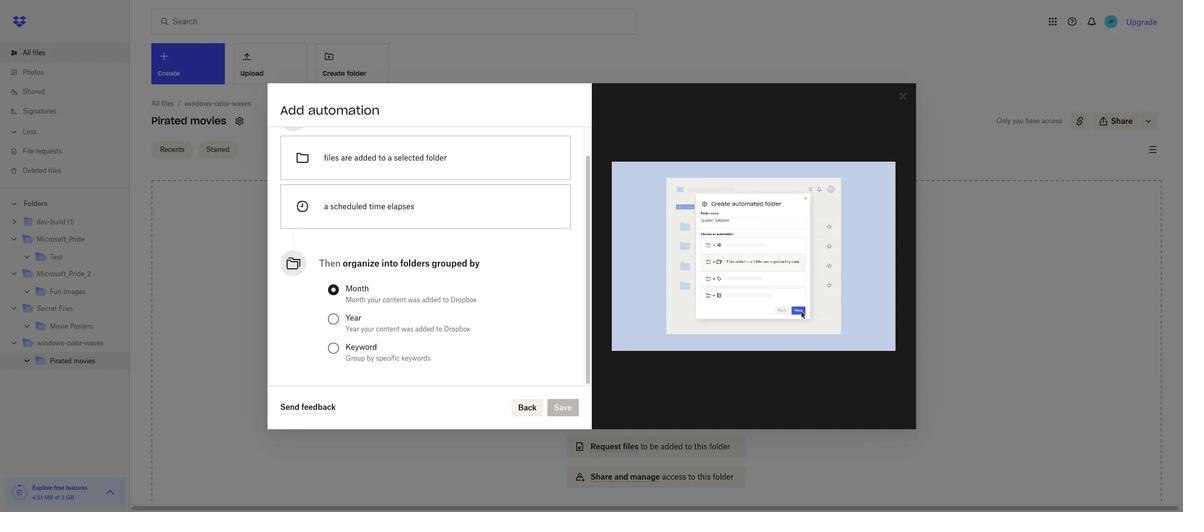 Task type: vqa. For each thing, say whether or not it's contained in the screenshot.
the left Upload
no



Task type: describe. For each thing, give the bounding box(es) containing it.
color- inside group
[[67, 339, 85, 347]]

only
[[997, 117, 1012, 125]]

import
[[591, 412, 616, 421]]

access for manage
[[663, 472, 687, 481]]

send feedback button
[[280, 401, 336, 414]]

dropbox for year
[[444, 325, 470, 333]]

added inside year year your content was added to dropbox
[[416, 325, 435, 333]]

to left "be"
[[641, 442, 648, 451]]

files for all files / windows-color-waves
[[161, 100, 174, 108]]

back
[[519, 403, 537, 412]]

feedback
[[302, 402, 336, 412]]

list containing all files
[[0, 37, 130, 188]]

dropbox image
[[9, 11, 30, 32]]

of
[[55, 494, 60, 501]]

0 horizontal spatial pirated movies
[[50, 357, 95, 365]]

back button
[[512, 399, 544, 416]]

send feedback
[[280, 402, 336, 412]]

here
[[648, 287, 665, 296]]

recents
[[160, 145, 185, 153]]

a scheduled time elapses
[[324, 201, 415, 211]]

1 year from the top
[[346, 313, 362, 322]]

create folder
[[323, 69, 367, 77]]

scheduled
[[330, 201, 367, 211]]

keyword
[[346, 342, 377, 351]]

to down "request files to be added to this folder"
[[689, 472, 696, 481]]

all for all files
[[23, 49, 31, 57]]

share for share
[[1112, 116, 1134, 125]]

into
[[382, 258, 398, 269]]

0 vertical spatial all files link
[[9, 43, 130, 63]]

all files list item
[[0, 43, 130, 63]]

photos
[[23, 68, 44, 76]]

fun images
[[50, 288, 86, 296]]

add automation
[[280, 102, 380, 118]]

year year your content was added to dropbox
[[346, 313, 470, 333]]

create
[[323, 69, 345, 77]]

organize
[[343, 258, 380, 269]]

pirated movies link
[[35, 354, 121, 369]]

or
[[611, 299, 618, 308]]

more ways to add content
[[609, 354, 705, 363]]

then
[[319, 258, 341, 269]]

to inside year year your content was added to dropbox
[[436, 325, 443, 333]]

microsoft_pride
[[37, 235, 85, 243]]

0 vertical spatial a
[[388, 153, 392, 162]]

keywords
[[402, 354, 431, 362]]

all files / windows-color-waves
[[151, 100, 251, 108]]

import button
[[567, 406, 747, 427]]

1 horizontal spatial pirated movies
[[151, 115, 226, 127]]

deleted
[[23, 167, 47, 175]]

mb
[[44, 494, 53, 501]]

explore free features 4.51 mb of 2 gb
[[32, 485, 88, 501]]

fun images link
[[35, 285, 121, 300]]

to right "be"
[[685, 442, 693, 451]]

group
[[346, 354, 365, 362]]

1 vertical spatial this
[[698, 472, 711, 481]]

manage
[[631, 472, 661, 481]]

windows- inside group
[[37, 339, 67, 347]]

files for deleted files
[[48, 167, 61, 175]]

recents button
[[151, 141, 193, 158]]

files for request files to be added to this folder
[[623, 442, 639, 451]]

file requests link
[[9, 142, 130, 161]]

windows-color-waves
[[37, 339, 104, 347]]

share button
[[1093, 113, 1140, 130]]

ways
[[630, 354, 649, 363]]

dropbox for month
[[451, 296, 477, 304]]

deleted files
[[23, 167, 61, 175]]

files are added to a selected folder
[[324, 153, 447, 162]]

quota usage element
[[11, 484, 28, 501]]

free
[[54, 485, 64, 491]]

0 vertical spatial windows-color-waves link
[[184, 98, 251, 109]]

0 vertical spatial windows-
[[184, 100, 215, 108]]

explore
[[32, 485, 53, 491]]

file
[[23, 147, 34, 155]]

was for month
[[408, 296, 420, 304]]

starred button
[[198, 141, 238, 158]]

elapses
[[388, 201, 415, 211]]

folders
[[401, 258, 430, 269]]

folders button
[[0, 195, 130, 211]]

Keyword radio
[[328, 343, 339, 353]]

by inside "keyword group by specific keywords"
[[367, 354, 374, 362]]

less
[[23, 128, 37, 136]]

movie posters
[[50, 322, 93, 330]]

starred
[[206, 145, 230, 153]]

1 vertical spatial a
[[324, 201, 328, 211]]

add
[[280, 102, 305, 118]]

folders
[[24, 200, 47, 208]]

signatures link
[[9, 102, 130, 121]]

be
[[650, 442, 659, 451]]

specific
[[376, 354, 400, 362]]

grouped
[[432, 258, 468, 269]]

images
[[63, 288, 86, 296]]

2 vertical spatial content
[[676, 354, 705, 363]]

test
[[50, 253, 63, 261]]

request
[[591, 442, 622, 451]]

/
[[177, 100, 181, 108]]

your for month
[[368, 296, 381, 304]]

share and manage access to this folder
[[591, 472, 734, 481]]

you
[[1014, 117, 1024, 125]]

less image
[[9, 127, 19, 137]]

secret files
[[37, 305, 73, 313]]



Task type: locate. For each thing, give the bounding box(es) containing it.
this right "be"
[[695, 442, 708, 451]]

only you have access
[[997, 117, 1063, 125]]

this down "request files to be added to this folder"
[[698, 472, 711, 481]]

windows-color-waves link
[[184, 98, 251, 109], [22, 336, 121, 351]]

None field
[[0, 0, 83, 12]]

to right here
[[667, 287, 674, 296]]

1 horizontal spatial pirated
[[151, 115, 187, 127]]

by right grouped
[[470, 258, 480, 269]]

test link
[[35, 250, 121, 265]]

pirated movies down /
[[151, 115, 226, 127]]

4.51
[[32, 494, 43, 501]]

0 horizontal spatial windows-
[[37, 339, 67, 347]]

1 vertical spatial your
[[361, 325, 375, 333]]

0 horizontal spatial share
[[591, 472, 613, 481]]

added up year year your content was added to dropbox on the left bottom of the page
[[422, 296, 441, 304]]

posters
[[70, 322, 93, 330]]

0 vertical spatial waves
[[232, 100, 251, 108]]

all up photos
[[23, 49, 31, 57]]

was up year year your content was added to dropbox on the left bottom of the page
[[408, 296, 420, 304]]

1 horizontal spatial all files link
[[151, 98, 174, 109]]

automation
[[308, 102, 380, 118]]

files right the deleted
[[48, 167, 61, 175]]

shared link
[[9, 82, 130, 102]]

0 horizontal spatial all
[[23, 49, 31, 57]]

all files link up shared link
[[9, 43, 130, 63]]

selected
[[394, 153, 424, 162]]

0 vertical spatial by
[[470, 258, 480, 269]]

organize into folders grouped by
[[343, 258, 480, 269]]

share
[[1112, 116, 1134, 125], [591, 472, 613, 481]]

file requests
[[23, 147, 62, 155]]

0 vertical spatial color-
[[215, 100, 232, 108]]

0 vertical spatial movies
[[190, 115, 226, 127]]

share for share and manage access to this folder
[[591, 472, 613, 481]]

1 vertical spatial waves
[[85, 339, 104, 347]]

files for all files
[[33, 49, 46, 57]]

photos link
[[9, 63, 130, 82]]

windows-
[[184, 100, 215, 108], [37, 339, 67, 347]]

1 vertical spatial all
[[151, 100, 160, 108]]

pirated inside group
[[50, 357, 72, 365]]

windows- down movie
[[37, 339, 67, 347]]

secret files link
[[22, 302, 121, 316]]

1 vertical spatial color-
[[67, 339, 85, 347]]

files
[[33, 49, 46, 57], [161, 100, 174, 108], [324, 153, 339, 162], [48, 167, 61, 175], [631, 287, 646, 296], [623, 442, 639, 451]]

1 vertical spatial was
[[402, 325, 414, 333]]

group containing microsoft_pride
[[0, 211, 130, 378]]

Year radio
[[328, 313, 339, 324]]

0 vertical spatial your
[[368, 296, 381, 304]]

1 vertical spatial by
[[367, 354, 374, 362]]

the
[[635, 299, 647, 308]]

Month radio
[[328, 284, 339, 295]]

color- right /
[[215, 100, 232, 108]]

group
[[0, 211, 130, 378]]

all inside list item
[[23, 49, 31, 57]]

files inside add automation dialog
[[324, 153, 339, 162]]

0 horizontal spatial by
[[367, 354, 374, 362]]

1 vertical spatial movies
[[74, 357, 95, 365]]

more
[[609, 354, 629, 363]]

by down keyword at bottom left
[[367, 354, 374, 362]]

movies down windows-color-waves
[[74, 357, 95, 365]]

all for all files / windows-color-waves
[[151, 100, 160, 108]]

month right month "option"
[[346, 284, 369, 293]]

have
[[1026, 117, 1041, 125]]

1 horizontal spatial movies
[[190, 115, 226, 127]]

files left "be"
[[623, 442, 639, 451]]

0 horizontal spatial all files link
[[9, 43, 130, 63]]

all files
[[23, 49, 46, 57]]

0 vertical spatial month
[[346, 284, 369, 293]]

added up keywords
[[416, 325, 435, 333]]

0 vertical spatial access
[[1042, 117, 1063, 125]]

1 horizontal spatial access
[[1042, 117, 1063, 125]]

'upload'
[[649, 299, 677, 308]]

folder inside button
[[347, 69, 367, 77]]

0 vertical spatial content
[[383, 296, 406, 304]]

folder inside add automation dialog
[[426, 153, 447, 162]]

0 horizontal spatial color-
[[67, 339, 85, 347]]

0 vertical spatial pirated movies
[[151, 115, 226, 127]]

files inside "drop files here to upload, or use the 'upload' button"
[[631, 287, 646, 296]]

0 vertical spatial this
[[695, 442, 708, 451]]

content
[[383, 296, 406, 304], [376, 325, 400, 333], [676, 354, 705, 363]]

added
[[354, 153, 377, 162], [422, 296, 441, 304], [416, 325, 435, 333], [661, 442, 683, 451]]

create folder button
[[316, 43, 389, 84]]

microsoft_pride link
[[22, 233, 121, 247]]

1 vertical spatial dropbox
[[444, 325, 470, 333]]

movies inside pirated movies link
[[74, 357, 95, 365]]

0 horizontal spatial windows-color-waves link
[[22, 336, 121, 351]]

files up photos
[[33, 49, 46, 57]]

1 month from the top
[[346, 284, 369, 293]]

files inside list item
[[33, 49, 46, 57]]

upload,
[[676, 287, 704, 296]]

all files link left /
[[151, 98, 174, 109]]

dropbox
[[451, 296, 477, 304], [444, 325, 470, 333]]

files left are
[[324, 153, 339, 162]]

color- down the movie posters "link"
[[67, 339, 85, 347]]

upgrade link
[[1127, 17, 1158, 26]]

was inside month month your content was added to dropbox
[[408, 296, 420, 304]]

drop
[[611, 287, 629, 296]]

a left the scheduled
[[324, 201, 328, 211]]

pirated down /
[[151, 115, 187, 127]]

0 vertical spatial year
[[346, 313, 362, 322]]

0 horizontal spatial a
[[324, 201, 328, 211]]

requests
[[36, 147, 62, 155]]

add automation dialog
[[267, 83, 917, 429]]

1 vertical spatial year
[[346, 325, 359, 333]]

send
[[280, 402, 300, 412]]

waves down posters
[[85, 339, 104, 347]]

deleted files link
[[9, 161, 130, 181]]

to down grouped
[[443, 296, 449, 304]]

1 vertical spatial month
[[346, 296, 366, 304]]

0 horizontal spatial pirated
[[50, 357, 72, 365]]

1 vertical spatial share
[[591, 472, 613, 481]]

request files to be added to this folder
[[591, 442, 731, 451]]

content up "keyword group by specific keywords"
[[376, 325, 400, 333]]

share inside button
[[1112, 116, 1134, 125]]

share inside more ways to add content element
[[591, 472, 613, 481]]

month down organize
[[346, 296, 366, 304]]

pirated movies down windows-color-waves
[[50, 357, 95, 365]]

year right year option
[[346, 313, 362, 322]]

1 vertical spatial pirated movies
[[50, 357, 95, 365]]

access inside more ways to add content element
[[663, 472, 687, 481]]

0 vertical spatial dropbox
[[451, 296, 477, 304]]

dropbox inside month month your content was added to dropbox
[[451, 296, 477, 304]]

content for month
[[383, 296, 406, 304]]

1 horizontal spatial share
[[1112, 116, 1134, 125]]

to inside month month your content was added to dropbox
[[443, 296, 449, 304]]

fun
[[50, 288, 62, 296]]

files inside more ways to add content element
[[623, 442, 639, 451]]

your down organize
[[368, 296, 381, 304]]

files for drop files here to upload, or use the 'upload' button
[[631, 287, 646, 296]]

and
[[615, 472, 629, 481]]

content up year year your content was added to dropbox on the left bottom of the page
[[383, 296, 406, 304]]

access right have at right
[[1042, 117, 1063, 125]]

microsoft_pride_2 link
[[22, 267, 121, 282]]

added right are
[[354, 153, 377, 162]]

added inside more ways to add content element
[[661, 442, 683, 451]]

all left /
[[151, 100, 160, 108]]

1 horizontal spatial waves
[[232, 100, 251, 108]]

a
[[388, 153, 392, 162], [324, 201, 328, 211]]

access
[[1042, 117, 1063, 125], [663, 472, 687, 481]]

to down month month your content was added to dropbox
[[436, 325, 443, 333]]

1 vertical spatial all files link
[[151, 98, 174, 109]]

upgrade
[[1127, 17, 1158, 26]]

1 vertical spatial windows-
[[37, 339, 67, 347]]

signatures
[[23, 107, 56, 115]]

1 vertical spatial access
[[663, 472, 687, 481]]

your inside month month your content was added to dropbox
[[368, 296, 381, 304]]

year up keyword at bottom left
[[346, 325, 359, 333]]

content inside month month your content was added to dropbox
[[383, 296, 406, 304]]

access
[[591, 381, 618, 391]]

month month your content was added to dropbox
[[346, 284, 477, 304]]

1 vertical spatial windows-color-waves link
[[22, 336, 121, 351]]

content right 'add'
[[676, 354, 705, 363]]

color-
[[215, 100, 232, 108], [67, 339, 85, 347]]

to inside "drop files here to upload, or use the 'upload' button"
[[667, 287, 674, 296]]

1 horizontal spatial a
[[388, 153, 392, 162]]

access button
[[567, 375, 747, 397]]

pirated down windows-color-waves
[[50, 357, 72, 365]]

added right "be"
[[661, 442, 683, 451]]

1 horizontal spatial windows-color-waves link
[[184, 98, 251, 109]]

0 vertical spatial all
[[23, 49, 31, 57]]

are
[[341, 153, 352, 162]]

your inside year year your content was added to dropbox
[[361, 325, 375, 333]]

files left /
[[161, 100, 174, 108]]

content for year
[[376, 325, 400, 333]]

0 horizontal spatial waves
[[85, 339, 104, 347]]

1 horizontal spatial by
[[470, 258, 480, 269]]

2 month from the top
[[346, 296, 366, 304]]

time
[[369, 201, 386, 211]]

2 year from the top
[[346, 325, 359, 333]]

a left selected
[[388, 153, 392, 162]]

0 horizontal spatial movies
[[74, 357, 95, 365]]

use
[[620, 299, 633, 308]]

movies
[[190, 115, 226, 127], [74, 357, 95, 365]]

added inside month month your content was added to dropbox
[[422, 296, 441, 304]]

windows- right /
[[184, 100, 215, 108]]

microsoft_pride_2
[[37, 270, 91, 278]]

windows-color-waves link right /
[[184, 98, 251, 109]]

access right manage in the right of the page
[[663, 472, 687, 481]]

files
[[59, 305, 73, 313]]

was
[[408, 296, 420, 304], [402, 325, 414, 333]]

0 horizontal spatial access
[[663, 472, 687, 481]]

to left 'add'
[[651, 354, 659, 363]]

secret
[[37, 305, 57, 313]]

was up "keyword group by specific keywords"
[[402, 325, 414, 333]]

0 vertical spatial share
[[1112, 116, 1134, 125]]

your for year
[[361, 325, 375, 333]]

0 vertical spatial was
[[408, 296, 420, 304]]

by
[[470, 258, 480, 269], [367, 354, 374, 362]]

0 vertical spatial pirated
[[151, 115, 187, 127]]

add
[[660, 354, 674, 363]]

button
[[679, 299, 703, 308]]

shared
[[23, 88, 45, 96]]

access for have
[[1042, 117, 1063, 125]]

windows-color-waves link down movie posters
[[22, 336, 121, 351]]

2
[[61, 494, 65, 501]]

1 horizontal spatial all
[[151, 100, 160, 108]]

was for year
[[402, 325, 414, 333]]

movies down all files / windows-color-waves
[[190, 115, 226, 127]]

dropbox inside year year your content was added to dropbox
[[444, 325, 470, 333]]

1 horizontal spatial color-
[[215, 100, 232, 108]]

list
[[0, 37, 130, 188]]

1 vertical spatial content
[[376, 325, 400, 333]]

1 horizontal spatial windows-
[[184, 100, 215, 108]]

waves left add
[[232, 100, 251, 108]]

keyword group by specific keywords
[[346, 342, 431, 362]]

to left selected
[[379, 153, 386, 162]]

files up the
[[631, 287, 646, 296]]

more ways to add content element
[[565, 353, 749, 499]]

features
[[66, 485, 88, 491]]

this
[[695, 442, 708, 451], [698, 472, 711, 481]]

1 vertical spatial pirated
[[50, 357, 72, 365]]

movie
[[50, 322, 68, 330]]

was inside year year your content was added to dropbox
[[402, 325, 414, 333]]

your up keyword at bottom left
[[361, 325, 375, 333]]

waves inside windows-color-waves link
[[85, 339, 104, 347]]

drop files here to upload, or use the 'upload' button
[[611, 287, 704, 308]]

content inside year year your content was added to dropbox
[[376, 325, 400, 333]]



